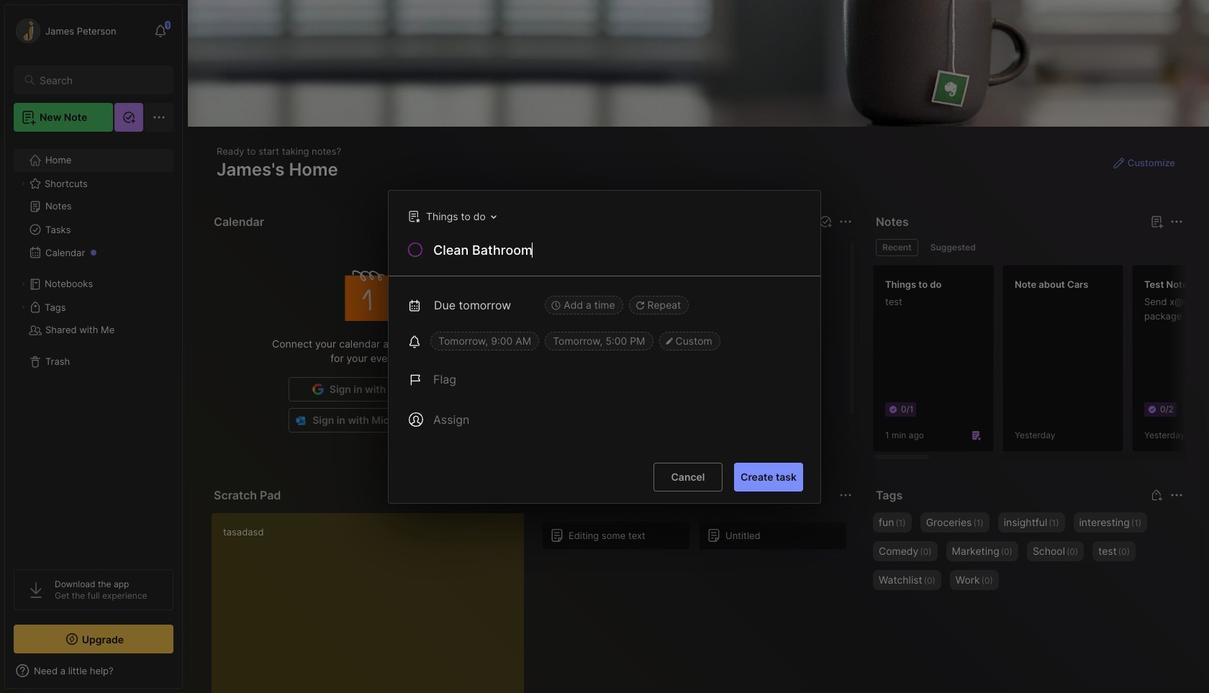 Task type: vqa. For each thing, say whether or not it's contained in the screenshot.
search field
yes



Task type: describe. For each thing, give the bounding box(es) containing it.
Go to note or move task field
[[401, 206, 502, 226]]

new task image
[[819, 215, 833, 229]]

main element
[[0, 0, 187, 693]]

Search text field
[[40, 73, 161, 87]]

tree inside main element
[[5, 140, 182, 557]]

none search field inside main element
[[40, 71, 161, 89]]



Task type: locate. For each thing, give the bounding box(es) containing it.
0 horizontal spatial tab
[[876, 239, 919, 256]]

None search field
[[40, 71, 161, 89]]

Start writing… text field
[[223, 513, 524, 693]]

tab
[[876, 239, 919, 256], [924, 239, 983, 256]]

1 horizontal spatial tab
[[924, 239, 983, 256]]

Enter task text field
[[432, 241, 804, 262]]

tab list
[[876, 239, 1182, 256]]

expand tags image
[[19, 303, 27, 312]]

row group
[[542, 248, 856, 468], [873, 265, 1210, 461], [542, 521, 856, 559]]

expand notebooks image
[[19, 280, 27, 289]]

tree
[[5, 140, 182, 557]]

2 tab from the left
[[924, 239, 983, 256]]

1 tab from the left
[[876, 239, 919, 256]]



